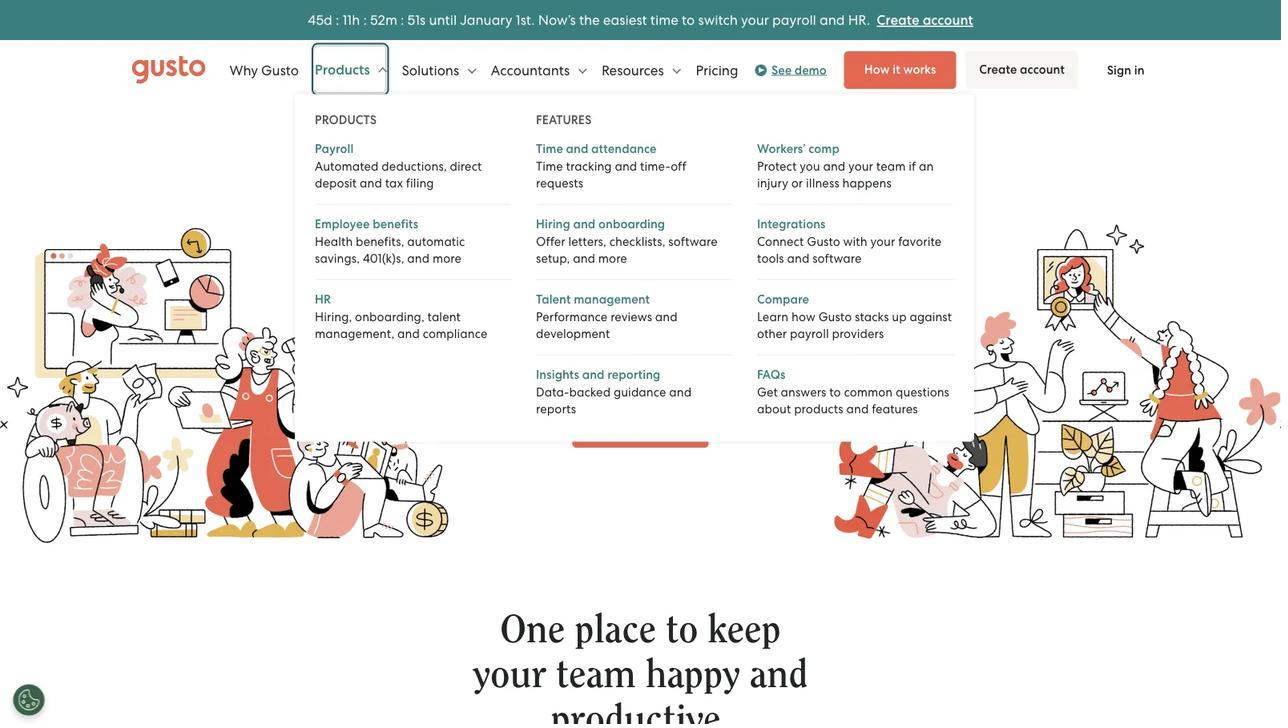 Task type: vqa. For each thing, say whether or not it's contained in the screenshot.


Task type: locate. For each thing, give the bounding box(es) containing it.
gusto up providers
[[819, 310, 852, 324]]

1 vertical spatial the
[[622, 337, 642, 353]]

off
[[671, 159, 686, 173]]

account up works
[[923, 12, 973, 28]]

0 horizontal spatial the
[[579, 12, 600, 28]]

0 vertical spatial account
[[923, 12, 973, 28]]

management,
[[315, 327, 394, 341]]

1 horizontal spatial software
[[813, 252, 862, 266]]

the right is
[[622, 337, 642, 353]]

2 horizontal spatial account
[[1020, 62, 1065, 77]]

resources button
[[602, 46, 681, 94]]

0 vertical spatial products
[[315, 62, 373, 78]]

your inside the one place to keep your team happy and productive.
[[473, 656, 546, 695]]

1 horizontal spatial the
[[622, 337, 642, 353]]

to right 'time'
[[682, 12, 695, 28]]

1 vertical spatial account
[[1020, 62, 1065, 77]]

direct
[[450, 159, 482, 173]]

products up payroll
[[315, 113, 377, 127]]

1 vertical spatial create account
[[592, 420, 689, 437]]

the people platform
[[576, 193, 705, 210]]

0 vertical spatial payroll
[[772, 12, 816, 28]]

0 vertical spatial the
[[579, 12, 600, 28]]

your right with
[[870, 235, 895, 249]]

1 vertical spatial you
[[656, 357, 679, 373]]

hr inside the #1 rated hr platform for payroll, benefits, and more.
[[547, 226, 605, 269]]

time and attendance time tracking and time-off requests
[[536, 142, 686, 190]]

1 more from the left
[[433, 252, 461, 266]]

0 vertical spatial create account link
[[877, 12, 973, 28]]

solutions button
[[402, 46, 476, 94]]

january
[[460, 12, 512, 28]]

your inside integrations connect gusto with your favorite tools and software
[[870, 235, 895, 249]]

3 1 from the left
[[415, 12, 420, 28]]

and inside the faqs get answers to common questions about products and features
[[846, 402, 869, 416]]

0 horizontal spatial people
[[602, 193, 646, 210]]

team inside workers' comp protect you and your team if an injury or illness happens
[[876, 159, 906, 173]]

create account inside 'the #1 rated hr platform for payroll, benefits, and more.' 'main content'
[[592, 420, 689, 437]]

the inside the #1 rated hr platform for payroll, benefits, and more.
[[318, 226, 385, 269]]

onboarding,
[[355, 310, 424, 324]]

to inside the one place to keep your team happy and productive.
[[666, 611, 698, 650]]

hiring
[[536, 217, 570, 232]]

1 time from the top
[[536, 142, 563, 156]]

1 vertical spatial the
[[318, 226, 385, 269]]

0 vertical spatial you
[[800, 159, 820, 173]]

time up requests
[[536, 159, 563, 173]]

0 vertical spatial benefits,
[[356, 235, 404, 249]]

happens
[[842, 176, 892, 190]]

more down checklists,
[[598, 252, 627, 266]]

your inside workers' comp protect you and your team if an injury or illness happens
[[849, 159, 873, 173]]

benefits, inside the #1 rated hr platform for payroll, benefits, and more.
[[475, 274, 621, 317]]

injury
[[757, 176, 788, 190]]

create down insights and reporting data-backed guidance and reports
[[592, 420, 635, 437]]

2 products from the top
[[315, 113, 377, 127]]

s
[[420, 12, 426, 28]]

create inside 'main' element
[[979, 62, 1017, 77]]

1 horizontal spatial you
[[800, 159, 820, 173]]

to up happy
[[666, 611, 698, 650]]

and inside the one place to keep your team happy and productive.
[[750, 656, 808, 695]]

software inside hiring and onboarding offer letters, checklists, software setup, and more
[[668, 235, 718, 249]]

0 vertical spatial platform
[[650, 193, 705, 210]]

0 horizontal spatial 5
[[316, 12, 324, 28]]

account down guidance on the bottom of page
[[638, 420, 689, 437]]

products
[[794, 402, 843, 416]]

2 vertical spatial gusto
[[819, 310, 852, 324]]

employee
[[315, 217, 370, 232]]

1 horizontal spatial 5
[[370, 12, 378, 28]]

5 left h :
[[316, 12, 324, 28]]

1 1 from the left
[[342, 12, 347, 28]]

see demo
[[771, 63, 827, 77]]

1 vertical spatial payroll
[[790, 327, 829, 341]]

payroll inside compare learn how gusto stacks up against other payroll providers
[[790, 327, 829, 341]]

an
[[919, 159, 934, 173]]

time-
[[640, 159, 671, 173]]

hr.
[[848, 12, 870, 28]]

create right 'hr.'
[[877, 12, 919, 28]]

integrations
[[757, 217, 826, 232]]

to
[[682, 12, 695, 28], [670, 337, 683, 353], [829, 385, 841, 399], [666, 611, 698, 650]]

gusto inside integrations connect gusto with your favorite tools and software
[[807, 235, 840, 249]]

people up answers
[[803, 357, 848, 373]]

2 horizontal spatial 5
[[407, 12, 415, 28]]

m :
[[385, 12, 404, 28]]

savings,
[[315, 252, 360, 266]]

to left a in the right of the page
[[670, 337, 683, 353]]

5
[[316, 12, 324, 28], [370, 12, 378, 28], [407, 12, 415, 28]]

benefits, down 'setup,'
[[475, 274, 621, 317]]

main element
[[132, 46, 1164, 442]]

create inside 'the #1 rated hr platform for payroll, benefits, and more.' 'main content'
[[592, 420, 635, 437]]

easiest
[[603, 12, 647, 28]]

you up "or"
[[800, 159, 820, 173]]

and inside employee benefits health benefits, automatic savings, 401(k)s, and more
[[407, 252, 430, 266]]

the for the #1 rated hr platform for payroll, benefits, and more.
[[318, 226, 385, 269]]

tracking
[[566, 159, 612, 173]]

can
[[682, 357, 705, 373]]

5 left s
[[407, 12, 415, 28]]

0 vertical spatial hr
[[547, 226, 605, 269]]

gusto
[[261, 62, 299, 78], [807, 235, 840, 249], [819, 310, 852, 324]]

the right now's
[[579, 12, 600, 28]]

1st.
[[516, 12, 535, 28]]

deductions,
[[382, 159, 447, 173]]

2 vertical spatial account
[[638, 420, 689, 437]]

your down platform,
[[601, 376, 629, 392]]

create account link inside 'the #1 rated hr platform for payroll, benefits, and more.' 'main content'
[[572, 409, 709, 448]]

0 vertical spatial team
[[876, 159, 906, 173]]

0 vertical spatial create account
[[979, 62, 1065, 77]]

it
[[893, 62, 900, 77]]

1 horizontal spatial people
[[803, 357, 848, 373]]

0 vertical spatial gusto
[[261, 62, 299, 78]]

people up onboarding
[[602, 193, 646, 210]]

faqs get answers to common questions about products and features
[[757, 368, 949, 416]]

up
[[892, 310, 907, 324]]

0 horizontal spatial account
[[638, 420, 689, 437]]

connect
[[757, 235, 804, 249]]

your inside 4 5 d : 1 1 h : 5 2 m : 5 1 s until january 1st. now's the easiest time to switch your payroll and hr. create account
[[741, 12, 769, 28]]

software down with
[[813, 252, 862, 266]]

create right works
[[979, 62, 1017, 77]]

0 vertical spatial time
[[536, 142, 563, 156]]

to inside 4 5 d : 1 1 h : 5 2 m : 5 1 s until january 1st. now's the easiest time to switch your payroll and hr. create account
[[682, 12, 695, 28]]

team left if
[[876, 159, 906, 173]]

setup,
[[536, 252, 570, 266]]

1 5 from the left
[[316, 12, 324, 28]]

2 horizontal spatial create
[[979, 62, 1017, 77]]

faqs
[[757, 368, 785, 382]]

1 vertical spatial hr
[[315, 292, 331, 307]]

1 vertical spatial platform
[[616, 226, 765, 269]]

place
[[575, 611, 656, 650]]

benefits
[[373, 217, 418, 232]]

account left sign
[[1020, 62, 1065, 77]]

stacks
[[855, 310, 889, 324]]

team inside the one place to keep your team happy and productive.
[[556, 656, 636, 695]]

products
[[315, 62, 373, 78], [315, 113, 377, 127]]

reports
[[536, 402, 576, 416]]

2 vertical spatial team
[[556, 656, 636, 695]]

the #1 rated hr platform for payroll, benefits, and more.
[[318, 226, 963, 317]]

team down place
[[556, 656, 636, 695]]

2 vertical spatial create
[[592, 420, 635, 437]]

payroll up see demo link
[[772, 12, 816, 28]]

reviews
[[611, 310, 652, 324]]

more inside hiring and onboarding offer letters, checklists, software setup, and more
[[598, 252, 627, 266]]

the #1 rated hr platform for payroll, benefits, and more. main content
[[0, 100, 1281, 724]]

protect
[[757, 159, 797, 173]]

0 vertical spatial the
[[576, 193, 599, 210]]

payroll
[[772, 12, 816, 28], [790, 327, 829, 341]]

see
[[771, 63, 792, 77]]

and inside talent management performance reviews and development
[[655, 310, 678, 324]]

benefits, up 401(k)s,
[[356, 235, 404, 249]]

2 vertical spatial create account link
[[572, 409, 709, 448]]

software inside integrations connect gusto with your favorite tools and software
[[813, 252, 862, 266]]

development
[[536, 327, 610, 341]]

0 horizontal spatial more
[[433, 252, 461, 266]]

team up use
[[572, 337, 606, 353]]

0 vertical spatial software
[[668, 235, 718, 249]]

0 vertical spatial create
[[877, 12, 919, 28]]

products down d :
[[315, 62, 373, 78]]

1 vertical spatial people
[[803, 357, 848, 373]]

2 1 from the left
[[347, 12, 352, 28]]

1 horizontal spatial more
[[598, 252, 627, 266]]

compliance
[[423, 327, 488, 341]]

1 vertical spatial products
[[315, 113, 377, 127]]

1 vertical spatial create
[[979, 62, 1017, 77]]

1 vertical spatial gusto
[[807, 235, 840, 249]]

1 vertical spatial software
[[813, 252, 862, 266]]

5 right h :
[[370, 12, 378, 28]]

0 horizontal spatial you
[[656, 357, 679, 373]]

1 products from the top
[[315, 62, 373, 78]]

questions
[[896, 385, 949, 399]]

resources
[[602, 62, 667, 78]]

your up happens
[[849, 159, 873, 173]]

to inside a well-supported team is the key to a successful business. with gusto's easy-to-use platform, you can empower your people and push your business forward.
[[670, 337, 683, 353]]

payroll down 'how'
[[790, 327, 829, 341]]

people inside a well-supported team is the key to a successful business. with gusto's easy-to-use platform, you can empower your people and push your business forward.
[[803, 357, 848, 373]]

your right switch
[[741, 12, 769, 28]]

talent management performance reviews and development
[[536, 292, 678, 341]]

deposit
[[315, 176, 357, 190]]

create account link
[[877, 12, 973, 28], [966, 51, 1078, 89], [572, 409, 709, 448]]

one place to keep your team happy and productive.
[[473, 611, 808, 724]]

features
[[872, 402, 918, 416]]

the
[[576, 193, 599, 210], [318, 226, 385, 269]]

2 more from the left
[[598, 252, 627, 266]]

now's
[[538, 12, 576, 28]]

pricing
[[696, 62, 738, 78]]

the for the people platform
[[576, 193, 599, 210]]

1 horizontal spatial the
[[576, 193, 599, 210]]

business
[[632, 376, 685, 392]]

0 horizontal spatial software
[[668, 235, 718, 249]]

2 5 from the left
[[370, 12, 378, 28]]

1 vertical spatial benefits,
[[475, 274, 621, 317]]

insights and reporting data-backed guidance and reports
[[536, 368, 692, 416]]

time down "features"
[[536, 142, 563, 156]]

you
[[800, 159, 820, 173], [656, 357, 679, 373]]

hr
[[547, 226, 605, 269], [315, 292, 331, 307]]

create account
[[979, 62, 1065, 77], [592, 420, 689, 437]]

you inside a well-supported team is the key to a successful business. with gusto's easy-to-use platform, you can empower your people and push your business forward.
[[656, 357, 679, 373]]

0 horizontal spatial the
[[318, 226, 385, 269]]

your
[[741, 12, 769, 28], [849, 159, 873, 173], [870, 235, 895, 249], [772, 357, 800, 373], [601, 376, 629, 392], [473, 656, 546, 695]]

gusto right "why"
[[261, 62, 299, 78]]

gusto inside why gusto link
[[261, 62, 299, 78]]

software right checklists,
[[668, 235, 718, 249]]

1 vertical spatial team
[[572, 337, 606, 353]]

1 vertical spatial time
[[536, 159, 563, 173]]

1 horizontal spatial benefits,
[[475, 274, 621, 317]]

pricing link
[[696, 46, 738, 94]]

0 horizontal spatial hr
[[315, 292, 331, 307]]

0 horizontal spatial create account
[[592, 420, 689, 437]]

your down one on the left bottom
[[473, 656, 546, 695]]

gusto left with
[[807, 235, 840, 249]]

payroll,
[[834, 226, 963, 269]]

you up business
[[656, 357, 679, 373]]

with
[[434, 357, 463, 373]]

0 horizontal spatial benefits,
[[356, 235, 404, 249]]

the
[[579, 12, 600, 28], [622, 337, 642, 353]]

0 horizontal spatial create
[[592, 420, 635, 437]]

1 horizontal spatial hr
[[547, 226, 605, 269]]

1 horizontal spatial account
[[923, 12, 973, 28]]

1 horizontal spatial create account
[[979, 62, 1065, 77]]

1 vertical spatial create account link
[[966, 51, 1078, 89]]

to up the products at the bottom of page
[[829, 385, 841, 399]]

comp
[[809, 142, 840, 156]]

more down automatic
[[433, 252, 461, 266]]

hiring,
[[315, 310, 352, 324]]

forward.
[[689, 376, 743, 392]]

sign in
[[1107, 63, 1145, 77]]



Task type: describe. For each thing, give the bounding box(es) containing it.
guidance
[[614, 385, 666, 399]]

works
[[903, 62, 936, 77]]

team inside a well-supported team is the key to a successful business. with gusto's easy-to-use platform, you can empower your people and push your business forward.
[[572, 337, 606, 353]]

how
[[864, 62, 890, 77]]

keep
[[708, 611, 781, 650]]

your down the business.
[[772, 357, 800, 373]]

and inside "hr hiring, onboarding, talent management, and compliance"
[[397, 327, 420, 341]]

common
[[844, 385, 893, 399]]

checklists,
[[610, 235, 665, 249]]

demo
[[795, 63, 827, 77]]

talent
[[536, 292, 571, 307]]

a
[[460, 337, 469, 353]]

gusto inside compare learn how gusto stacks up against other payroll providers
[[819, 310, 852, 324]]

data-
[[536, 385, 569, 399]]

tiny image
[[759, 67, 764, 73]]

and inside a well-supported team is the key to a successful business. with gusto's easy-to-use platform, you can empower your people and push your business forward.
[[538, 376, 564, 392]]

d :
[[324, 12, 339, 28]]

requests
[[536, 176, 583, 190]]

why gusto link
[[230, 46, 299, 94]]

backed
[[569, 385, 611, 399]]

account inside 'the #1 rated hr platform for payroll, benefits, and more.' 'main content'
[[638, 420, 689, 437]]

4 5 d : 1 1 h : 5 2 m : 5 1 s until january 1st. now's the easiest time to switch your payroll and hr. create account
[[308, 12, 973, 28]]

more.
[[704, 274, 806, 317]]

and inside workers' comp protect you and your team if an injury or illness happens
[[823, 159, 845, 173]]

and inside 4 5 d : 1 1 h : 5 2 m : 5 1 s until january 1st. now's the easiest time to switch your payroll and hr. create account
[[820, 12, 845, 28]]

you inside workers' comp protect you and your team if an injury or illness happens
[[800, 159, 820, 173]]

if
[[909, 159, 916, 173]]

push
[[567, 376, 598, 392]]

how
[[792, 310, 816, 324]]

automated
[[315, 159, 379, 173]]

online payroll services, hr, and benefits | gusto image
[[132, 56, 206, 85]]

answers
[[781, 385, 826, 399]]

products button
[[315, 46, 387, 94]]

a
[[686, 337, 695, 353]]

and inside payroll automated deductions, direct deposit and tax filing
[[360, 176, 382, 190]]

business.
[[764, 337, 821, 353]]

is
[[609, 337, 618, 353]]

in
[[1134, 63, 1145, 77]]

and inside integrations connect gusto with your favorite tools and software
[[787, 252, 809, 266]]

tax
[[385, 176, 403, 190]]

solutions
[[402, 62, 463, 78]]

learn
[[757, 310, 789, 324]]

to-
[[550, 357, 569, 373]]

platform,
[[594, 357, 652, 373]]

integrations connect gusto with your favorite tools and software
[[757, 217, 942, 266]]

insights
[[536, 368, 579, 382]]

with
[[843, 235, 867, 249]]

#1
[[396, 226, 438, 269]]

reporting
[[607, 368, 661, 382]]

other
[[757, 327, 787, 341]]

features
[[536, 113, 591, 127]]

compare
[[757, 292, 809, 307]]

to inside the faqs get answers to common questions about products and features
[[829, 385, 841, 399]]

why
[[230, 62, 258, 78]]

hr hiring, onboarding, talent management, and compliance
[[315, 292, 488, 341]]

or
[[791, 176, 803, 190]]

easy-
[[515, 357, 550, 373]]

payroll automated deductions, direct deposit and tax filing
[[315, 142, 482, 190]]

health
[[315, 235, 353, 249]]

gusto's
[[467, 357, 512, 373]]

one
[[500, 611, 565, 650]]

performance
[[536, 310, 608, 324]]

providers
[[832, 327, 884, 341]]

tools
[[757, 252, 784, 266]]

illness
[[806, 176, 839, 190]]

employee benefits health benefits, automatic savings, 401(k)s, and more
[[315, 217, 465, 266]]

3 5 from the left
[[407, 12, 415, 28]]

2 time from the top
[[536, 159, 563, 173]]

4
[[308, 12, 316, 28]]

2
[[378, 12, 385, 28]]

sign
[[1107, 63, 1131, 77]]

and inside the #1 rated hr platform for payroll, benefits, and more.
[[631, 274, 694, 317]]

supported
[[504, 337, 569, 353]]

filing
[[406, 176, 434, 190]]

create account inside 'main' element
[[979, 62, 1065, 77]]

products inside the products dropdown button
[[315, 62, 373, 78]]

automatic
[[407, 235, 465, 249]]

hr inside "hr hiring, onboarding, talent management, and compliance"
[[315, 292, 331, 307]]

0 vertical spatial people
[[602, 193, 646, 210]]

payroll inside 4 5 d : 1 1 h : 5 2 m : 5 1 s until january 1st. now's the easiest time to switch your payroll and hr. create account
[[772, 12, 816, 28]]

the inside a well-supported team is the key to a successful business. with gusto's easy-to-use platform, you can empower your people and push your business forward.
[[622, 337, 642, 353]]

1 horizontal spatial create
[[877, 12, 919, 28]]

successful
[[698, 337, 761, 353]]

onboarding
[[598, 217, 665, 232]]

the inside 4 5 d : 1 1 h : 5 2 m : 5 1 s until january 1st. now's the easiest time to switch your payroll and hr. create account
[[579, 12, 600, 28]]

about
[[757, 402, 791, 416]]

more inside employee benefits health benefits, automatic savings, 401(k)s, and more
[[433, 252, 461, 266]]

platform inside the #1 rated hr platform for payroll, benefits, and more.
[[616, 226, 765, 269]]

401(k)s,
[[363, 252, 404, 266]]

how it works
[[864, 62, 936, 77]]

benefits, inside employee benefits health benefits, automatic savings, 401(k)s, and more
[[356, 235, 404, 249]]

workers' comp protect you and your team if an injury or illness happens
[[757, 142, 934, 190]]

letters,
[[568, 235, 606, 249]]

productive.
[[551, 701, 730, 724]]

favorite
[[898, 235, 942, 249]]

a well-supported team is the key to a successful business. with gusto's easy-to-use platform, you can empower your people and push your business forward.
[[434, 337, 848, 392]]

why gusto
[[230, 62, 299, 78]]

against
[[910, 310, 952, 324]]

account inside 'main' element
[[1020, 62, 1065, 77]]



